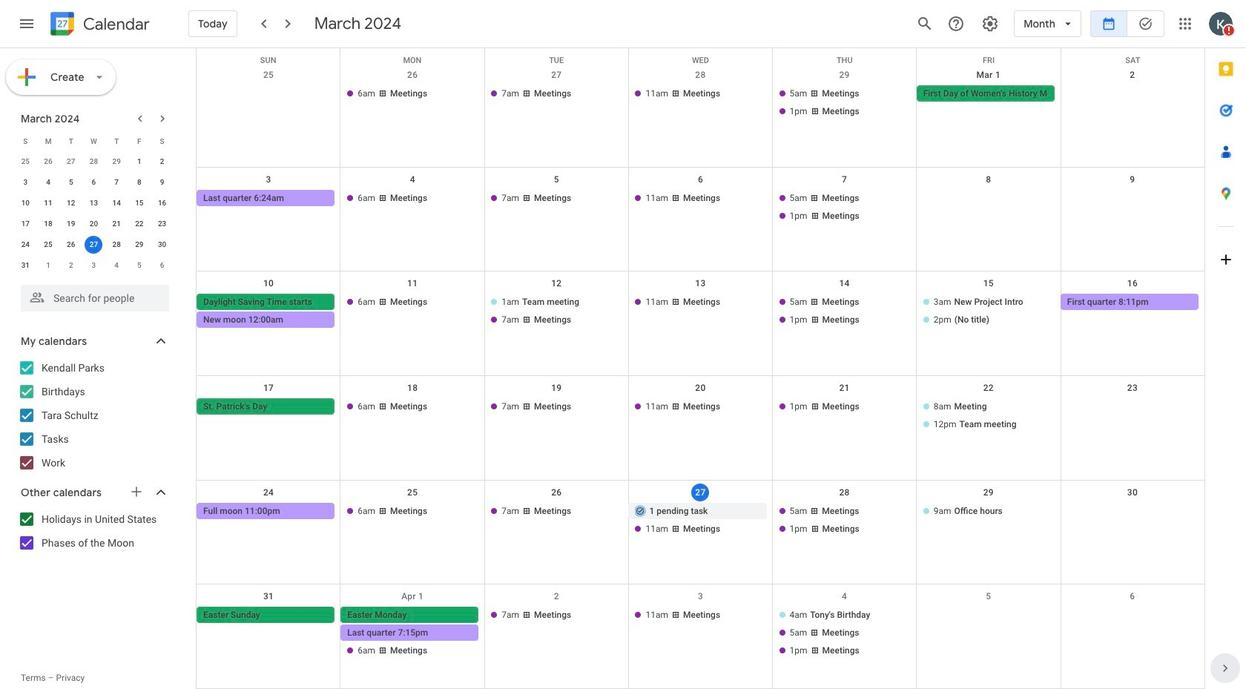 Task type: describe. For each thing, give the bounding box(es) containing it.
12 element
[[62, 194, 80, 212]]

21 element
[[108, 215, 125, 233]]

15 element
[[130, 194, 148, 212]]

18 element
[[39, 215, 57, 233]]

20 element
[[85, 215, 103, 233]]

19 element
[[62, 215, 80, 233]]

16 element
[[153, 194, 171, 212]]

5 element
[[62, 174, 80, 191]]

1 element
[[130, 153, 148, 171]]

9 element
[[153, 174, 171, 191]]

11 element
[[39, 194, 57, 212]]

26 element
[[62, 236, 80, 254]]

28 element
[[108, 236, 125, 254]]

3 element
[[17, 174, 34, 191]]

calendar element
[[47, 9, 150, 42]]

30 element
[[153, 236, 171, 254]]

7 element
[[108, 174, 125, 191]]

13 element
[[85, 194, 103, 212]]

10 element
[[17, 194, 34, 212]]

2 element
[[153, 153, 171, 171]]

23 element
[[153, 215, 171, 233]]

8 element
[[130, 174, 148, 191]]

april 5 element
[[130, 257, 148, 274]]

4 element
[[39, 174, 57, 191]]

other calendars list
[[3, 507, 184, 555]]

april 3 element
[[85, 257, 103, 274]]

31 element
[[17, 257, 34, 274]]

february 27 element
[[62, 153, 80, 171]]

april 1 element
[[39, 257, 57, 274]]

april 4 element
[[108, 257, 125, 274]]



Task type: locate. For each thing, give the bounding box(es) containing it.
None search field
[[0, 279, 184, 312]]

row group
[[14, 151, 174, 276]]

27, today element
[[85, 236, 103, 254]]

25 element
[[39, 236, 57, 254]]

main drawer image
[[18, 15, 36, 33]]

april 6 element
[[153, 257, 171, 274]]

february 25 element
[[17, 153, 34, 171]]

grid
[[196, 48, 1205, 689]]

17 element
[[17, 215, 34, 233]]

14 element
[[108, 194, 125, 212]]

29 element
[[130, 236, 148, 254]]

tab list
[[1206, 48, 1246, 648]]

cell inside march 2024 "grid"
[[82, 234, 105, 255]]

row
[[197, 48, 1205, 65], [197, 63, 1205, 167], [14, 131, 174, 151], [14, 151, 174, 172], [197, 167, 1205, 272], [14, 172, 174, 193], [14, 193, 174, 214], [14, 214, 174, 234], [14, 234, 174, 255], [14, 255, 174, 276], [197, 272, 1205, 376], [197, 376, 1205, 481], [197, 481, 1205, 585], [197, 585, 1205, 689]]

add other calendars image
[[129, 484, 144, 499]]

6 element
[[85, 174, 103, 191]]

heading inside calendar element
[[80, 15, 150, 33]]

my calendars list
[[3, 356, 184, 475]]

march 2024 grid
[[14, 131, 174, 276]]

Search for people text field
[[30, 285, 160, 312]]

cell
[[197, 85, 341, 121], [773, 85, 917, 121], [773, 190, 917, 225], [917, 190, 1061, 225], [82, 234, 105, 255], [197, 294, 341, 330], [485, 294, 629, 330], [773, 294, 917, 330], [917, 294, 1061, 330], [917, 398, 1061, 434], [629, 503, 773, 538], [773, 503, 917, 538], [341, 607, 485, 661], [773, 607, 917, 661], [917, 607, 1061, 661]]

february 29 element
[[108, 153, 125, 171]]

22 element
[[130, 215, 148, 233]]

24 element
[[17, 236, 34, 254]]

february 28 element
[[85, 153, 103, 171]]

february 26 element
[[39, 153, 57, 171]]

heading
[[80, 15, 150, 33]]

april 2 element
[[62, 257, 80, 274]]



Task type: vqa. For each thing, say whether or not it's contained in the screenshot.
2 Element
yes



